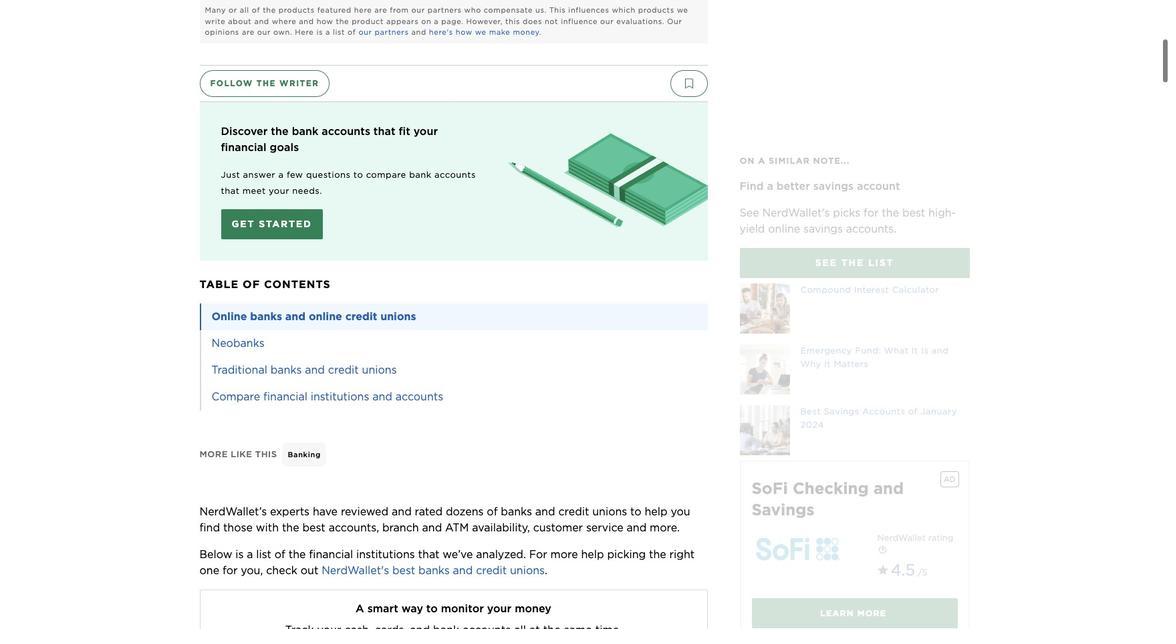 Task type: locate. For each thing, give the bounding box(es) containing it.
bank up goals
[[292, 125, 319, 137]]

0 horizontal spatial nerdwallet's
[[322, 564, 389, 577]]

1 horizontal spatial that
[[374, 125, 396, 137]]

institutions down traditional banks and credit unions
[[311, 390, 369, 403]]

0 vertical spatial partners
[[428, 5, 462, 15]]

. down for
[[545, 564, 548, 577]]

best down have
[[303, 521, 326, 534]]

products up where
[[279, 5, 315, 15]]

to inside just answer a few questions to compare bank accounts that meet your needs.
[[354, 170, 363, 180]]

product
[[352, 16, 384, 26]]

the up out
[[289, 548, 306, 561]]

banks inside nerdwallet's experts have reviewed and rated dozens of banks and credit unions to help you find those with the best accounts, branch and atm availability, customer service and more.
[[501, 505, 532, 518]]

and
[[254, 16, 269, 26], [299, 16, 314, 26], [412, 27, 427, 37], [286, 310, 306, 323], [932, 346, 949, 356], [305, 364, 325, 376], [373, 390, 393, 403], [874, 479, 905, 498], [392, 505, 412, 518], [536, 505, 556, 518], [422, 521, 442, 534], [627, 521, 647, 534], [453, 564, 473, 577]]

money down 'does'
[[513, 27, 540, 37]]

on
[[740, 156, 755, 166]]

1 horizontal spatial nerdwallet's
[[763, 207, 830, 219]]

1 horizontal spatial savings
[[824, 407, 860, 417]]

2 vertical spatial that
[[418, 548, 440, 561]]

0 vertical spatial are
[[375, 5, 388, 15]]

0 vertical spatial best
[[903, 207, 926, 219]]

1 horizontal spatial it
[[912, 346, 919, 356]]

1 horizontal spatial your
[[414, 125, 438, 137]]

0 horizontal spatial it
[[825, 359, 831, 369]]

money down for
[[515, 602, 552, 615]]

it
[[912, 346, 919, 356], [825, 359, 831, 369]]

to
[[354, 170, 363, 180], [631, 505, 642, 518], [427, 602, 438, 615]]

partners down appears
[[375, 27, 409, 37]]

banks right traditional
[[271, 364, 302, 376]]

0 horizontal spatial savings
[[752, 500, 815, 520]]

0 horizontal spatial we
[[475, 27, 487, 37]]

1 vertical spatial online
[[309, 310, 342, 323]]

banks up availability,
[[501, 505, 532, 518]]

for up "accounts."
[[864, 207, 879, 219]]

is up you,
[[236, 548, 244, 561]]

1 horizontal spatial to
[[427, 602, 438, 615]]

0 vertical spatial financial
[[221, 141, 267, 154]]

customer
[[534, 521, 583, 534]]

like
[[231, 449, 252, 459]]

0 vertical spatial bank
[[292, 125, 319, 137]]

your right monitor
[[488, 602, 512, 615]]

that left fit
[[374, 125, 396, 137]]

not
[[545, 16, 559, 26]]

0 vertical spatial institutions
[[311, 390, 369, 403]]

2 horizontal spatial your
[[488, 602, 512, 615]]

featured
[[318, 5, 352, 15]]

0 vertical spatial savings
[[824, 407, 860, 417]]

more.
[[650, 521, 680, 534]]

see up compound
[[816, 258, 838, 268]]

2 horizontal spatial to
[[631, 505, 642, 518]]

1 vertical spatial institutions
[[357, 548, 415, 561]]

1 vertical spatial nerdwallet's
[[322, 564, 389, 577]]

2 products from the left
[[639, 5, 675, 15]]

1 horizontal spatial are
[[375, 5, 388, 15]]

1 vertical spatial see
[[816, 258, 838, 268]]

branch
[[383, 521, 419, 534]]

to left compare
[[354, 170, 363, 180]]

list up interest
[[869, 258, 894, 268]]

0 horizontal spatial how
[[317, 16, 334, 26]]

banking link
[[283, 443, 326, 467]]

list down featured
[[333, 27, 345, 37]]

nerdwallet's up a
[[322, 564, 389, 577]]

bank right compare
[[409, 170, 432, 180]]

bank inside just answer a few questions to compare bank accounts that meet your needs.
[[409, 170, 432, 180]]

of
[[252, 5, 260, 15], [348, 27, 356, 37], [243, 278, 260, 291], [909, 407, 918, 417], [487, 505, 498, 518], [275, 548, 286, 561]]

2 horizontal spatial that
[[418, 548, 440, 561]]

nerdwallet's down better
[[763, 207, 830, 219]]

that
[[374, 125, 396, 137], [221, 186, 240, 196], [418, 548, 440, 561]]

savings down picks at the top right of the page
[[804, 223, 843, 235]]

best
[[801, 407, 821, 417]]

see up the yield
[[740, 207, 760, 219]]

1 vertical spatial bank
[[409, 170, 432, 180]]

that up the nerdwallet's best banks and credit unions link
[[418, 548, 440, 561]]

financial down discover
[[221, 141, 267, 154]]

account
[[858, 180, 901, 193]]

0 vertical spatial is
[[317, 27, 323, 37]]

0 vertical spatial accounts
[[322, 125, 371, 137]]

best left high-
[[903, 207, 926, 219]]

banking
[[288, 450, 321, 459]]

0 horizontal spatial .
[[540, 27, 542, 37]]

it down emergency
[[825, 359, 831, 369]]

1 vertical spatial accounts
[[435, 170, 476, 180]]

0 horizontal spatial products
[[279, 5, 315, 15]]

2 horizontal spatial best
[[903, 207, 926, 219]]

best up the way
[[393, 564, 416, 577]]

the inside the discover the bank accounts that fit your financial goals
[[271, 125, 289, 137]]

a right on
[[434, 16, 439, 26]]

institutions down branch
[[357, 548, 415, 561]]

1 horizontal spatial for
[[864, 207, 879, 219]]

we up our
[[677, 5, 689, 15]]

1 horizontal spatial help
[[645, 505, 668, 518]]

your inside the discover the bank accounts that fit your financial goals
[[414, 125, 438, 137]]

the up "accounts."
[[882, 207, 900, 219]]

sofi checking and savings image
[[752, 532, 846, 566]]

this
[[255, 449, 277, 459]]

0 horizontal spatial help
[[582, 548, 604, 561]]

help up more.
[[645, 505, 668, 518]]

list inside many or all of the products featured here are from our partners who compensate us. this influences which products we write about and where and how the product appears on a page. however, this does not influence our evaluations. our opinions are our own. here is a list of
[[333, 27, 345, 37]]

1 horizontal spatial is
[[317, 27, 323, 37]]

own.
[[274, 27, 293, 37]]

0 horizontal spatial list
[[256, 548, 272, 561]]

a left few
[[279, 170, 284, 180]]

from
[[390, 5, 409, 15]]

0 horizontal spatial that
[[221, 186, 240, 196]]

how inside many or all of the products featured here are from our partners who compensate us. this influences which products we write about and where and how the product appears on a page. however, this does not influence our evaluations. our opinions are our own. here is a list of
[[317, 16, 334, 26]]

unions up neobanks link on the bottom
[[381, 310, 416, 323]]

below is a list of the financial institutions that we've analyzed. for more help picking the right one for you, check out
[[200, 548, 698, 577]]

1 horizontal spatial online
[[769, 223, 801, 235]]

savings right best
[[824, 407, 860, 417]]

0 vertical spatial that
[[374, 125, 396, 137]]

0 vertical spatial your
[[414, 125, 438, 137]]

page.
[[442, 16, 464, 26]]

1 horizontal spatial list
[[333, 27, 345, 37]]

1 horizontal spatial partners
[[428, 5, 462, 15]]

how down the page.
[[456, 27, 473, 37]]

your down few
[[269, 186, 290, 196]]

accounts inside the discover the bank accounts that fit your financial goals
[[322, 125, 371, 137]]

about
[[228, 16, 252, 26]]

0 horizontal spatial your
[[269, 186, 290, 196]]

is
[[922, 346, 929, 356]]

nerdwallet's best banks and credit unions .
[[322, 564, 548, 577]]

4.5
[[891, 561, 916, 580]]

best inside nerdwallet's experts have reviewed and rated dozens of banks and credit unions to help you find those with the best accounts, branch and atm availability, customer service and more.
[[303, 521, 326, 534]]

help
[[645, 505, 668, 518], [582, 548, 604, 561]]

savings
[[814, 180, 854, 193], [804, 223, 843, 235]]

0 horizontal spatial bank
[[292, 125, 319, 137]]

online right the yield
[[769, 223, 801, 235]]

1 vertical spatial is
[[236, 548, 244, 561]]

. down 'does'
[[540, 27, 542, 37]]

experts
[[270, 505, 310, 518]]

emergency
[[801, 346, 853, 356]]

1 vertical spatial help
[[582, 548, 604, 561]]

banks down table of contents
[[250, 310, 282, 323]]

0 vertical spatial to
[[354, 170, 363, 180]]

rated 4.5 out of 5 element
[[891, 559, 928, 588]]

a down featured
[[326, 27, 330, 37]]

and inside the sofi checking and savings
[[874, 479, 905, 498]]

of left january
[[909, 407, 918, 417]]

financial down traditional banks and credit unions
[[264, 390, 308, 403]]

unions up service
[[593, 505, 628, 518]]

1 horizontal spatial .
[[545, 564, 548, 577]]

your right fit
[[414, 125, 438, 137]]

help right more
[[582, 548, 604, 561]]

you,
[[241, 564, 263, 577]]

list up you,
[[256, 548, 272, 561]]

to up picking
[[631, 505, 642, 518]]

it left is
[[912, 346, 919, 356]]

to right the way
[[427, 602, 438, 615]]

0 vertical spatial nerdwallet's
[[763, 207, 830, 219]]

with
[[256, 521, 279, 534]]

0 vertical spatial savings
[[814, 180, 854, 193]]

of up availability,
[[487, 505, 498, 518]]

0 vertical spatial how
[[317, 16, 334, 26]]

help inside nerdwallet's experts have reviewed and rated dozens of banks and credit unions to help you find those with the best accounts, branch and atm availability, customer service and more.
[[645, 505, 668, 518]]

1 vertical spatial partners
[[375, 27, 409, 37]]

we inside many or all of the products featured here are from our partners who compensate us. this influences which products we write about and where and how the product appears on a page. however, this does not influence our evaluations. our opinions are our own. here is a list of
[[677, 5, 689, 15]]

what
[[885, 346, 909, 356]]

unions
[[381, 310, 416, 323], [362, 364, 397, 376], [593, 505, 628, 518], [510, 564, 545, 577]]

is inside many or all of the products featured here are from our partners who compensate us. this influences which products we write about and where and how the product appears on a page. however, this does not influence our evaluations. our opinions are our own. here is a list of
[[317, 27, 323, 37]]

is
[[317, 27, 323, 37], [236, 548, 244, 561]]

that down just
[[221, 186, 240, 196]]

2024
[[801, 420, 824, 430]]

the down experts
[[282, 521, 299, 534]]

unions down for
[[510, 564, 545, 577]]

2 vertical spatial financial
[[309, 548, 353, 561]]

0 vertical spatial we
[[677, 5, 689, 15]]

contents
[[264, 278, 331, 291]]

0 vertical spatial online
[[769, 223, 801, 235]]

more
[[551, 548, 578, 561]]

1 vertical spatial to
[[631, 505, 642, 518]]

0 horizontal spatial for
[[223, 564, 238, 577]]

interest
[[855, 285, 890, 295]]

nerdwallet's best banks and credit unions link
[[322, 564, 545, 577]]

get started
[[232, 218, 312, 229]]

availability,
[[472, 521, 530, 534]]

0 vertical spatial it
[[912, 346, 919, 356]]

more
[[858, 609, 887, 619]]

see inside see nerdwallet's picks for the best high- yield online savings accounts.
[[740, 207, 760, 219]]

financial
[[221, 141, 267, 154], [264, 390, 308, 403], [309, 548, 353, 561]]

high-
[[929, 207, 957, 219]]

0 vertical spatial help
[[645, 505, 668, 518]]

the
[[263, 5, 276, 15], [336, 16, 349, 26], [271, 125, 289, 137], [882, 207, 900, 219], [842, 258, 865, 268], [282, 521, 299, 534], [289, 548, 306, 561], [649, 548, 667, 561]]

our partners link
[[359, 27, 409, 37]]

0 vertical spatial list
[[333, 27, 345, 37]]

note...
[[814, 156, 850, 166]]

1 vertical spatial that
[[221, 186, 240, 196]]

0 horizontal spatial is
[[236, 548, 244, 561]]

savings down sofi
[[752, 500, 815, 520]]

unions inside nerdwallet's experts have reviewed and rated dozens of banks and credit unions to help you find those with the best accounts, branch and atm availability, customer service and more.
[[593, 505, 628, 518]]

compound interest calculator link
[[740, 284, 970, 334]]

answer
[[243, 170, 276, 180]]

products up evaluations. on the right of page
[[639, 5, 675, 15]]

how down featured
[[317, 16, 334, 26]]

nerdwallet's inside see nerdwallet's picks for the best high- yield online savings accounts.
[[763, 207, 830, 219]]

0 horizontal spatial online
[[309, 310, 342, 323]]

1 vertical spatial your
[[269, 186, 290, 196]]

0 vertical spatial for
[[864, 207, 879, 219]]

neobanks link
[[200, 330, 708, 357]]

online
[[769, 223, 801, 235], [309, 310, 342, 323]]

the down featured
[[336, 16, 349, 26]]

are up product
[[375, 5, 388, 15]]

0 horizontal spatial best
[[303, 521, 326, 534]]

the up where
[[263, 5, 276, 15]]

of right table
[[243, 278, 260, 291]]

best inside see nerdwallet's picks for the best high- yield online savings accounts.
[[903, 207, 926, 219]]

savings inside see nerdwallet's picks for the best high- yield online savings accounts.
[[804, 223, 843, 235]]

1 horizontal spatial bank
[[409, 170, 432, 180]]

our down which
[[601, 16, 614, 26]]

a up you,
[[247, 548, 253, 561]]

best savings accounts of january 2024
[[801, 407, 958, 430]]

a inside just answer a few questions to compare bank accounts that meet your needs.
[[279, 170, 284, 180]]

table of contents
[[200, 278, 331, 291]]

yield
[[740, 223, 766, 235]]

traditional
[[212, 364, 267, 376]]

1 vertical spatial savings
[[752, 500, 815, 520]]

help for more
[[582, 548, 604, 561]]

emergency fund: what it is and why it matters link
[[740, 344, 970, 395]]

0 horizontal spatial to
[[354, 170, 363, 180]]

the up goals
[[271, 125, 289, 137]]

dozens
[[446, 505, 484, 518]]

see the list
[[816, 258, 894, 268]]

0 horizontal spatial are
[[242, 27, 255, 37]]

0 horizontal spatial see
[[740, 207, 760, 219]]

savings down note... at the top right
[[814, 180, 854, 193]]

checking
[[793, 479, 869, 498]]

help inside the below is a list of the financial institutions that we've analyzed. for more help picking the right one for you, check out
[[582, 548, 604, 561]]

1 vertical spatial are
[[242, 27, 255, 37]]

of up check
[[275, 548, 286, 561]]

for right one
[[223, 564, 238, 577]]

1 horizontal spatial see
[[816, 258, 838, 268]]

table
[[200, 278, 239, 291]]

a
[[356, 602, 364, 615]]

just answer a few questions to compare bank accounts that meet your needs.
[[221, 170, 476, 196]]

see
[[740, 207, 760, 219], [816, 258, 838, 268]]

1 vertical spatial for
[[223, 564, 238, 577]]

evaluations.
[[617, 16, 665, 26]]

1 horizontal spatial how
[[456, 27, 473, 37]]

partners up the page.
[[428, 5, 462, 15]]

1 vertical spatial best
[[303, 521, 326, 534]]

financial up out
[[309, 548, 353, 561]]

0 vertical spatial see
[[740, 207, 760, 219]]

why
[[801, 359, 822, 369]]

1 horizontal spatial best
[[393, 564, 416, 577]]

on a similar note...
[[740, 156, 850, 166]]

online down contents
[[309, 310, 342, 323]]

are down about
[[242, 27, 255, 37]]

we down however,
[[475, 27, 487, 37]]

2 vertical spatial to
[[427, 602, 438, 615]]

2 vertical spatial list
[[256, 548, 272, 561]]

1 horizontal spatial products
[[639, 5, 675, 15]]

questions
[[306, 170, 351, 180]]

the inside see nerdwallet's picks for the best high- yield online savings accounts.
[[882, 207, 900, 219]]

of down product
[[348, 27, 356, 37]]

1 horizontal spatial we
[[677, 5, 689, 15]]

nerdwallet's
[[763, 207, 830, 219], [322, 564, 389, 577]]

1 vertical spatial savings
[[804, 223, 843, 235]]

our
[[412, 5, 425, 15], [601, 16, 614, 26], [257, 27, 271, 37], [359, 27, 372, 37]]

1 products from the left
[[279, 5, 315, 15]]

is right "here"
[[317, 27, 323, 37]]

how is this rating determined? image
[[868, 537, 898, 566]]

1 vertical spatial list
[[869, 258, 894, 268]]

of inside nerdwallet's experts have reviewed and rated dozens of banks and credit unions to help you find those with the best accounts, branch and atm availability, customer service and more.
[[487, 505, 498, 518]]



Task type: vqa. For each thing, say whether or not it's contained in the screenshot.
technology. on the top of page
no



Task type: describe. For each thing, give the bounding box(es) containing it.
partners inside many or all of the products featured here are from our partners who compensate us. this influences which products we write about and where and how the product appears on a page. however, this does not influence our evaluations. our opinions are our own. here is a list of
[[428, 5, 462, 15]]

online banks and online credit unions
[[212, 310, 416, 323]]

more
[[200, 449, 228, 459]]

traditional banks and credit unions link
[[200, 357, 708, 384]]

sofi checking and savings
[[752, 479, 905, 520]]

online inside see nerdwallet's picks for the best high- yield online savings accounts.
[[769, 223, 801, 235]]

appears
[[387, 16, 419, 26]]

service
[[587, 521, 624, 534]]

the left the right
[[649, 548, 667, 561]]

a smart way to monitor your money
[[356, 602, 552, 615]]

online banks and online credit unions link
[[200, 303, 708, 330]]

way
[[402, 602, 423, 615]]

compensate
[[484, 5, 533, 15]]

our down product
[[359, 27, 372, 37]]

that inside the below is a list of the financial institutions that we've analyzed. for more help picking the right one for you, check out
[[418, 548, 440, 561]]

just
[[221, 170, 240, 180]]

picking
[[608, 548, 646, 561]]

we've
[[443, 548, 473, 561]]

more like this
[[200, 449, 277, 459]]

which
[[612, 5, 636, 15]]

see for see nerdwallet's picks for the best high- yield online savings accounts.
[[740, 207, 760, 219]]

0 horizontal spatial partners
[[375, 27, 409, 37]]

smart
[[368, 602, 399, 615]]

online inside online banks and online credit unions link
[[309, 310, 342, 323]]

get
[[232, 218, 255, 229]]

article save button image
[[671, 70, 708, 97]]

compare
[[212, 390, 260, 403]]

or
[[229, 5, 237, 15]]

calculator
[[893, 285, 940, 295]]

a right find
[[767, 180, 774, 193]]

traditional banks and credit unions
[[212, 364, 397, 376]]

started
[[259, 218, 312, 229]]

of right all
[[252, 5, 260, 15]]

savings inside the sofi checking and savings
[[752, 500, 815, 520]]

accounts,
[[329, 521, 379, 534]]

/5
[[918, 568, 928, 578]]

needs.
[[293, 186, 322, 196]]

rating
[[929, 533, 954, 543]]

the inside nerdwallet's experts have reviewed and rated dozens of banks and credit unions to help you find those with the best accounts, branch and atm availability, customer service and more.
[[282, 521, 299, 534]]

1 vertical spatial .
[[545, 564, 548, 577]]

where
[[272, 16, 297, 26]]

compare financial institutions and accounts link
[[200, 384, 708, 410]]

get started button
[[221, 209, 323, 239]]

all
[[240, 5, 249, 15]]

of inside the below is a list of the financial institutions that we've analyzed. for more help picking the right one for you, check out
[[275, 548, 286, 561]]

our up on
[[412, 5, 425, 15]]

here
[[295, 27, 314, 37]]

bank inside the discover the bank accounts that fit your financial goals
[[292, 125, 319, 137]]

0 vertical spatial .
[[540, 27, 542, 37]]

unions up compare financial institutions and accounts
[[362, 364, 397, 376]]

one
[[200, 564, 220, 577]]

1 vertical spatial we
[[475, 27, 487, 37]]

fund:
[[856, 346, 882, 356]]

savings inside best savings accounts of january 2024
[[824, 407, 860, 417]]

2 vertical spatial your
[[488, 602, 512, 615]]

those
[[223, 521, 253, 534]]

a right on in the top right of the page
[[759, 156, 766, 166]]

credit inside nerdwallet's experts have reviewed and rated dozens of banks and credit unions to help you find those with the best accounts, branch and atm availability, customer service and more.
[[559, 505, 590, 518]]

accounts inside just answer a few questions to compare bank accounts that meet your needs.
[[435, 170, 476, 180]]

financial inside the discover the bank accounts that fit your financial goals
[[221, 141, 267, 154]]

0 vertical spatial money
[[513, 27, 540, 37]]

of inside best savings accounts of january 2024
[[909, 407, 918, 417]]

similar
[[769, 156, 810, 166]]

see for see the list
[[816, 258, 838, 268]]

rated
[[415, 505, 443, 518]]

nerdwallet
[[878, 533, 926, 543]]

many
[[205, 5, 226, 15]]

however,
[[467, 16, 503, 26]]

opinions
[[205, 27, 239, 37]]

find
[[200, 521, 220, 534]]

accounts.
[[847, 223, 897, 235]]

ad
[[945, 475, 956, 484]]

institutions inside compare financial institutions and accounts link
[[311, 390, 369, 403]]

learn more
[[821, 609, 887, 619]]

list inside the below is a list of the financial institutions that we've analyzed. for more help picking the right one for you, check out
[[256, 548, 272, 561]]

nerdwallet's
[[200, 505, 267, 518]]

4.5 /5
[[891, 561, 928, 580]]

compare
[[366, 170, 407, 180]]

institutions inside the below is a list of the financial institutions that we've analyzed. for more help picking the right one for you, check out
[[357, 548, 415, 561]]

learn more link
[[752, 599, 958, 629]]

us.
[[536, 5, 547, 15]]

help for to
[[645, 505, 668, 518]]

find
[[740, 180, 764, 193]]

to inside nerdwallet's experts have reviewed and rated dozens of banks and credit unions to help you find those with the best accounts, branch and atm availability, customer service and more.
[[631, 505, 642, 518]]

1 vertical spatial money
[[515, 602, 552, 615]]

the up compound interest calculator
[[842, 258, 865, 268]]

compound interest calculator
[[801, 285, 940, 295]]

neobanks
[[212, 337, 265, 350]]

2 vertical spatial accounts
[[396, 390, 444, 403]]

1 vertical spatial how
[[456, 27, 473, 37]]

1 vertical spatial it
[[825, 359, 831, 369]]

1 vertical spatial financial
[[264, 390, 308, 403]]

2 horizontal spatial list
[[869, 258, 894, 268]]

that inside just answer a few questions to compare bank accounts that meet your needs.
[[221, 186, 240, 196]]

2 vertical spatial best
[[393, 564, 416, 577]]

out
[[301, 564, 319, 577]]

online
[[212, 310, 247, 323]]

few
[[287, 170, 303, 180]]

influence
[[561, 16, 598, 26]]

right
[[670, 548, 695, 561]]

financial inside the below is a list of the financial institutions that we've analyzed. for more help picking the right one for you, check out
[[309, 548, 353, 561]]

our left the own.
[[257, 27, 271, 37]]

reviewed
[[341, 505, 389, 518]]

is inside the below is a list of the financial institutions that we've analyzed. for more help picking the right one for you, check out
[[236, 548, 244, 561]]

nerdwallet's experts have reviewed and rated dozens of banks and credit unions to help you find those with the best accounts, branch and atm availability, customer service and more.
[[200, 505, 694, 534]]

many or all of the products featured here are from our partners who compensate us. this influences which products we write about and where and how the product appears on a page. however, this does not influence our evaluations. our opinions are our own. here is a list of
[[205, 5, 689, 37]]

compound
[[801, 285, 852, 295]]

you
[[671, 505, 691, 518]]

nerdwallet rating
[[878, 533, 954, 543]]

monitor
[[441, 602, 484, 615]]

that inside the discover the bank accounts that fit your financial goals
[[374, 125, 396, 137]]

below
[[200, 548, 232, 561]]

our partners and here's how we make money .
[[359, 27, 542, 37]]

for inside see nerdwallet's picks for the best high- yield online savings accounts.
[[864, 207, 879, 219]]

sofi
[[752, 479, 788, 498]]

see nerdwallet's picks for the best high- yield online savings accounts.
[[740, 207, 957, 235]]

accounts
[[863, 407, 906, 417]]

and inside emergency fund: what it is and why it matters
[[932, 346, 949, 356]]

a inside the below is a list of the financial institutions that we've analyzed. for more help picking the right one for you, check out
[[247, 548, 253, 561]]

does
[[523, 16, 542, 26]]

your inside just answer a few questions to compare bank accounts that meet your needs.
[[269, 186, 290, 196]]

on
[[422, 16, 432, 26]]

for inside the below is a list of the financial institutions that we've analyzed. for more help picking the right one for you, check out
[[223, 564, 238, 577]]

here
[[354, 5, 372, 15]]

here's
[[429, 27, 453, 37]]

banks down we've
[[419, 564, 450, 577]]

our
[[668, 16, 683, 26]]



